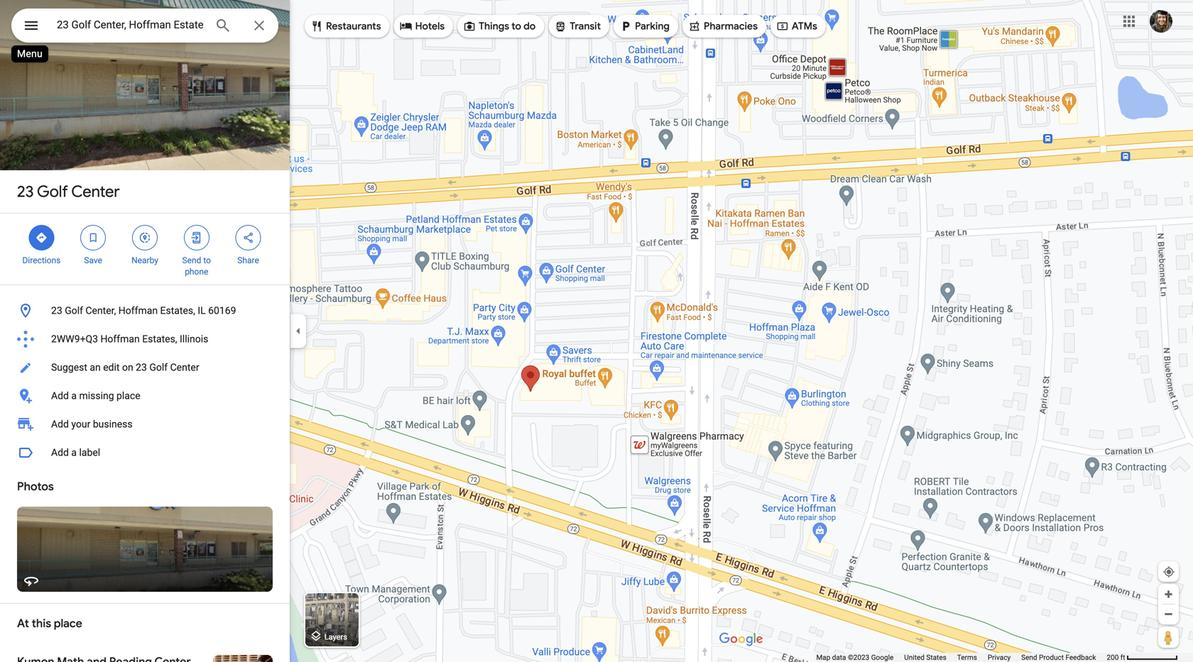 Task type: vqa. For each thing, say whether or not it's contained in the screenshot.
9:18 PM
no



Task type: locate. For each thing, give the bounding box(es) containing it.

[[400, 18, 413, 34]]

add inside add your business link
[[51, 419, 69, 431]]

share
[[238, 256, 259, 266]]

0 vertical spatial a
[[71, 390, 77, 402]]

center
[[71, 182, 120, 202], [170, 362, 199, 374]]

add left your
[[51, 419, 69, 431]]

nearby
[[131, 256, 158, 266]]

2 vertical spatial 23
[[136, 362, 147, 374]]

data
[[832, 654, 847, 663]]

0 vertical spatial to
[[512, 20, 521, 33]]

add left label
[[51, 447, 69, 459]]

2ww9+q3
[[51, 334, 98, 345]]

estates,
[[160, 305, 195, 317], [142, 334, 177, 345]]

0 vertical spatial hoffman
[[118, 305, 158, 317]]

to left do
[[512, 20, 521, 33]]

to inside send to phone
[[203, 256, 211, 266]]

1 vertical spatial center
[[170, 362, 199, 374]]

a inside button
[[71, 390, 77, 402]]

a left label
[[71, 447, 77, 459]]

send up phone
[[182, 256, 201, 266]]

3 add from the top
[[51, 447, 69, 459]]

a left the missing
[[71, 390, 77, 402]]

0 vertical spatial place
[[117, 390, 140, 402]]

product
[[1039, 654, 1064, 663]]

send inside send to phone
[[182, 256, 201, 266]]

parking
[[635, 20, 670, 33]]

 transit
[[554, 18, 601, 34]]

send inside button
[[1022, 654, 1038, 663]]

add for add a label
[[51, 447, 69, 459]]

2 vertical spatial add
[[51, 447, 69, 459]]

 button
[[11, 9, 51, 45]]

to
[[512, 20, 521, 33], [203, 256, 211, 266]]

to up phone
[[203, 256, 211, 266]]

at
[[17, 617, 29, 632]]

0 horizontal spatial center
[[71, 182, 120, 202]]

golf for center
[[37, 182, 68, 202]]

footer containing map data ©2023 google
[[817, 654, 1107, 663]]

golf for center,
[[65, 305, 83, 317]]


[[87, 230, 100, 246]]

golf right on
[[149, 362, 168, 374]]

23 golf center
[[17, 182, 120, 202]]

place down on
[[117, 390, 140, 402]]

1 vertical spatial to
[[203, 256, 211, 266]]

0 horizontal spatial send
[[182, 256, 201, 266]]

center up 
[[71, 182, 120, 202]]


[[310, 18, 323, 34]]

2ww9+q3 hoffman estates, illinois button
[[0, 325, 290, 354]]

hoffman up 'suggest an edit on 23 golf center'
[[100, 334, 140, 345]]

23 golf center, hoffman estates, il 60169 button
[[0, 297, 290, 325]]

1 vertical spatial 23
[[51, 305, 62, 317]]

200 ft
[[1107, 654, 1126, 663]]

add your business
[[51, 419, 133, 431]]

23 up directions
[[17, 182, 34, 202]]

estates, down 23 golf center, hoffman estates, il 60169 button
[[142, 334, 177, 345]]

1 horizontal spatial place
[[117, 390, 140, 402]]

golf
[[37, 182, 68, 202], [65, 305, 83, 317], [149, 362, 168, 374]]

phone
[[185, 267, 208, 277]]

privacy
[[988, 654, 1011, 663]]

a for label
[[71, 447, 77, 459]]

1 add from the top
[[51, 390, 69, 402]]

google maps element
[[0, 0, 1194, 663]]

1 vertical spatial send
[[1022, 654, 1038, 663]]

photos
[[17, 480, 54, 494]]


[[620, 18, 632, 34]]

on
[[122, 362, 133, 374]]

23 up 2ww9+q3
[[51, 305, 62, 317]]

23 for 23 golf center, hoffman estates, il 60169
[[51, 305, 62, 317]]

add a label button
[[0, 439, 290, 467]]

place right the this
[[54, 617, 82, 632]]

add inside the add a missing place button
[[51, 390, 69, 402]]

add inside "add a label" "button"
[[51, 447, 69, 459]]

show your location image
[[1163, 566, 1176, 579]]

estates, left il at the left of page
[[160, 305, 195, 317]]

©2023
[[848, 654, 870, 663]]

0 vertical spatial 23
[[17, 182, 34, 202]]

send to phone
[[182, 256, 211, 277]]

atms
[[792, 20, 818, 33]]

1 horizontal spatial to
[[512, 20, 521, 33]]

send
[[182, 256, 201, 266], [1022, 654, 1038, 663]]

add your business link
[[0, 411, 290, 439]]

center down illinois
[[170, 362, 199, 374]]

add a missing place
[[51, 390, 140, 402]]

1 horizontal spatial 23
[[51, 305, 62, 317]]


[[463, 18, 476, 34]]

0 horizontal spatial 23
[[17, 182, 34, 202]]

place
[[117, 390, 140, 402], [54, 617, 82, 632]]

 restaurants
[[310, 18, 381, 34]]

1 vertical spatial place
[[54, 617, 82, 632]]

0 vertical spatial golf
[[37, 182, 68, 202]]

a
[[71, 390, 77, 402], [71, 447, 77, 459]]

golf up  at the top left of the page
[[37, 182, 68, 202]]

1 horizontal spatial send
[[1022, 654, 1038, 663]]

united states button
[[905, 654, 947, 663]]


[[139, 230, 151, 246]]

1 vertical spatial golf
[[65, 305, 83, 317]]

footer
[[817, 654, 1107, 663]]

1 vertical spatial hoffman
[[100, 334, 140, 345]]

send for send product feedback
[[1022, 654, 1038, 663]]

add down suggest
[[51, 390, 69, 402]]

1 vertical spatial add
[[51, 419, 69, 431]]

1 horizontal spatial center
[[170, 362, 199, 374]]

2 horizontal spatial 23
[[136, 362, 147, 374]]

to inside  things to do
[[512, 20, 521, 33]]

center inside button
[[170, 362, 199, 374]]

0 horizontal spatial place
[[54, 617, 82, 632]]

0 vertical spatial add
[[51, 390, 69, 402]]

privacy button
[[988, 654, 1011, 663]]


[[242, 230, 255, 246]]

2 add from the top
[[51, 419, 69, 431]]

add for add a missing place
[[51, 390, 69, 402]]

send left 'product'
[[1022, 654, 1038, 663]]

0 horizontal spatial to
[[203, 256, 211, 266]]

0 vertical spatial send
[[182, 256, 201, 266]]

hoffman up 2ww9+q3 hoffman estates, illinois button
[[118, 305, 158, 317]]


[[554, 18, 567, 34]]

directions
[[22, 256, 61, 266]]

23 golf center, hoffman estates, il 60169
[[51, 305, 236, 317]]

show street view coverage image
[[1159, 627, 1179, 649]]

None field
[[57, 16, 203, 33]]

an
[[90, 362, 101, 374]]

golf left center,
[[65, 305, 83, 317]]

layers
[[324, 633, 347, 642]]

this
[[32, 617, 51, 632]]

23 Golf Center, Hoffman Estates, IL 60169 field
[[11, 9, 279, 43]]

23
[[17, 182, 34, 202], [51, 305, 62, 317], [136, 362, 147, 374]]

map data ©2023 google
[[817, 654, 894, 663]]

add
[[51, 390, 69, 402], [51, 419, 69, 431], [51, 447, 69, 459]]

2 a from the top
[[71, 447, 77, 459]]


[[688, 18, 701, 34]]

hoffman
[[118, 305, 158, 317], [100, 334, 140, 345]]

1 a from the top
[[71, 390, 77, 402]]

1 vertical spatial a
[[71, 447, 77, 459]]

united
[[905, 654, 925, 663]]

23 right on
[[136, 362, 147, 374]]

a for missing
[[71, 390, 77, 402]]

united states
[[905, 654, 947, 663]]

a inside "button"
[[71, 447, 77, 459]]



Task type: describe. For each thing, give the bounding box(es) containing it.
suggest an edit on 23 golf center
[[51, 362, 199, 374]]

none field inside 23 golf center, hoffman estates, il 60169 field
[[57, 16, 203, 33]]

 parking
[[620, 18, 670, 34]]

edit
[[103, 362, 120, 374]]

add a label
[[51, 447, 100, 459]]

1 vertical spatial estates,
[[142, 334, 177, 345]]

200 ft button
[[1107, 654, 1179, 663]]

restaurants
[[326, 20, 381, 33]]

google
[[872, 654, 894, 663]]

things
[[479, 20, 509, 33]]

footer inside google maps element
[[817, 654, 1107, 663]]

place inside button
[[117, 390, 140, 402]]

hotels
[[415, 20, 445, 33]]

0 vertical spatial center
[[71, 182, 120, 202]]


[[35, 230, 48, 246]]

states
[[927, 654, 947, 663]]

2ww9+q3 hoffman estates, illinois
[[51, 334, 208, 345]]

il
[[198, 305, 206, 317]]

add for add your business
[[51, 419, 69, 431]]

23 golf center main content
[[0, 0, 290, 663]]

2 vertical spatial golf
[[149, 362, 168, 374]]

add a missing place button
[[0, 382, 290, 411]]

suggest
[[51, 362, 87, 374]]

200
[[1107, 654, 1119, 663]]

illinois
[[180, 334, 208, 345]]

feedback
[[1066, 654, 1097, 663]]

23 for 23 golf center
[[17, 182, 34, 202]]

 atms
[[776, 18, 818, 34]]

 pharmacies
[[688, 18, 758, 34]]

 search field
[[11, 9, 279, 45]]

send product feedback
[[1022, 654, 1097, 663]]

do
[[524, 20, 536, 33]]

pharmacies
[[704, 20, 758, 33]]

map
[[817, 654, 831, 663]]

center,
[[86, 305, 116, 317]]

transit
[[570, 20, 601, 33]]

 things to do
[[463, 18, 536, 34]]

business
[[93, 419, 133, 431]]

terms button
[[958, 654, 977, 663]]

zoom in image
[[1164, 590, 1174, 600]]

terms
[[958, 654, 977, 663]]

actions for 23 golf center region
[[0, 214, 290, 285]]

ft
[[1121, 654, 1126, 663]]

send product feedback button
[[1022, 654, 1097, 663]]

missing
[[79, 390, 114, 402]]

zoom out image
[[1164, 610, 1174, 620]]


[[776, 18, 789, 34]]


[[23, 15, 40, 36]]

suggest an edit on 23 golf center button
[[0, 354, 290, 382]]

label
[[79, 447, 100, 459]]

collapse side panel image
[[291, 324, 306, 339]]

your
[[71, 419, 90, 431]]

 hotels
[[400, 18, 445, 34]]

save
[[84, 256, 102, 266]]

at this place
[[17, 617, 82, 632]]

google account: giulia masi  
(giulia.masi@adept.ai) image
[[1150, 10, 1173, 33]]

0 vertical spatial estates,
[[160, 305, 195, 317]]

60169
[[208, 305, 236, 317]]

send for send to phone
[[182, 256, 201, 266]]


[[190, 230, 203, 246]]



